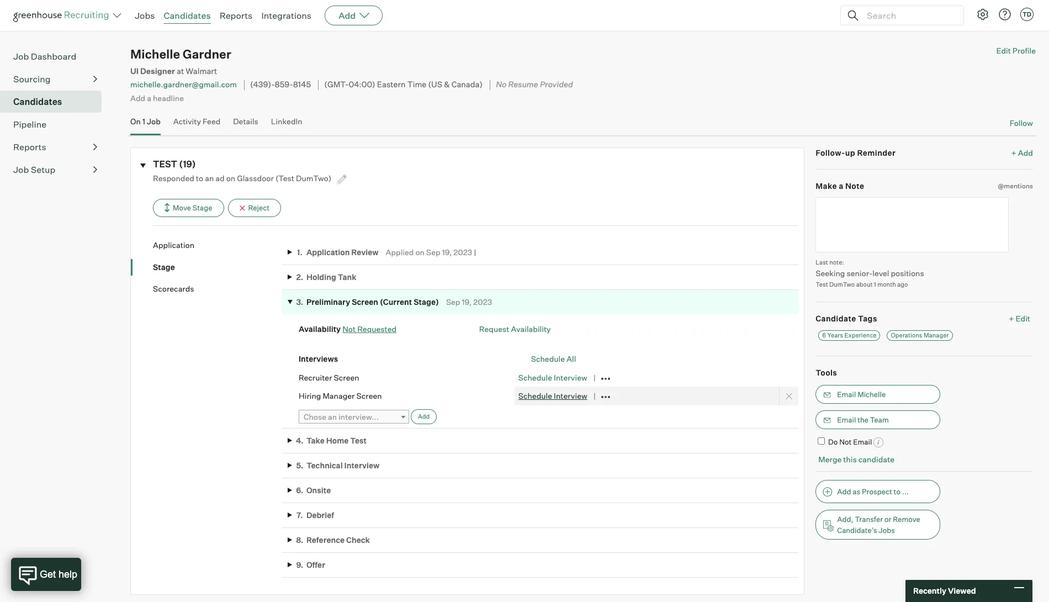 Task type: locate. For each thing, give the bounding box(es) containing it.
add for add a headline
[[130, 93, 145, 103]]

1 horizontal spatial 1
[[875, 281, 877, 288]]

merge this candidate
[[819, 455, 895, 464]]

0 vertical spatial to
[[196, 174, 203, 183]]

0 horizontal spatial michelle
[[130, 47, 180, 61]]

job inside job dashboard link
[[13, 51, 29, 62]]

1 vertical spatial schedule interview
[[519, 391, 588, 401]]

1 horizontal spatial to
[[894, 487, 901, 496]]

availability down preliminary
[[299, 324, 341, 334]]

add for add 'link'
[[418, 413, 430, 420]]

manager right 'operations'
[[924, 332, 950, 339]]

1 horizontal spatial (19)
[[179, 158, 196, 169]]

1 horizontal spatial candidates
[[164, 10, 211, 21]]

application down move
[[153, 240, 195, 250]]

candidates down sourcing
[[13, 96, 62, 107]]

not left requested
[[343, 324, 356, 334]]

on right ad at top left
[[226, 174, 236, 183]]

email for email the team
[[838, 415, 857, 424]]

test
[[816, 281, 829, 288], [351, 436, 367, 445]]

on for ad
[[226, 174, 236, 183]]

3. preliminary screen (current stage)
[[296, 297, 439, 307]]

add
[[339, 10, 356, 21], [130, 93, 145, 103], [1019, 148, 1034, 157], [418, 413, 430, 420], [838, 487, 852, 496]]

1 horizontal spatial reports
[[220, 10, 253, 21]]

0 horizontal spatial reports link
[[13, 140, 97, 154]]

edit
[[997, 46, 1012, 55], [1016, 314, 1031, 323]]

reports link down pipeline 'link'
[[13, 140, 97, 154]]

michelle up designer
[[130, 47, 180, 61]]

0 vertical spatial 1
[[143, 117, 145, 126]]

reports down pipeline on the left
[[13, 142, 46, 153]]

this
[[844, 455, 857, 464]]

6 years experience link
[[819, 330, 881, 341]]

michelle inside michelle gardner ui designer at walmart
[[130, 47, 180, 61]]

remove
[[894, 515, 921, 524]]

0 vertical spatial an
[[205, 174, 214, 183]]

19, left | in the top of the page
[[442, 247, 452, 257]]

1 right about
[[875, 281, 877, 288]]

1 vertical spatial to
[[894, 487, 901, 496]]

4. take home test
[[296, 436, 367, 445]]

profile
[[1013, 46, 1037, 55]]

4.
[[296, 436, 304, 445]]

0 horizontal spatial application
[[153, 240, 195, 250]]

test inside last note: seeking senior-level positions test dumtwo               about 1 month               ago
[[816, 281, 829, 288]]

0 vertical spatial 19,
[[442, 247, 452, 257]]

(us
[[428, 80, 443, 90]]

0 vertical spatial a
[[147, 93, 151, 103]]

take
[[307, 436, 325, 445]]

integrations
[[262, 10, 312, 21]]

0 vertical spatial screen
[[352, 297, 378, 307]]

reports up gardner at left
[[220, 10, 253, 21]]

screen
[[352, 297, 378, 307], [334, 373, 360, 382], [357, 391, 382, 401]]

a for make
[[839, 181, 844, 191]]

0 horizontal spatial 1
[[143, 117, 145, 126]]

1 vertical spatial a
[[839, 181, 844, 191]]

stage
[[193, 203, 212, 212], [153, 262, 175, 272]]

0 horizontal spatial not
[[343, 324, 356, 334]]

1 horizontal spatial sep
[[446, 297, 461, 307]]

2023 up request at the left bottom of the page
[[474, 297, 492, 307]]

1 availability from the left
[[299, 324, 341, 334]]

add for add as prospect to ...
[[838, 487, 852, 496]]

1 right the on
[[143, 117, 145, 126]]

1 vertical spatial email
[[838, 415, 857, 424]]

job left the setup
[[13, 164, 29, 175]]

test (19)
[[153, 158, 196, 169]]

0 horizontal spatial to
[[196, 174, 203, 183]]

reports
[[220, 10, 253, 21], [13, 142, 46, 153]]

1 horizontal spatial manager
[[924, 332, 950, 339]]

job
[[13, 51, 29, 62], [147, 117, 161, 126], [13, 164, 29, 175]]

1 horizontal spatial edit
[[1016, 314, 1031, 323]]

experience
[[845, 332, 877, 339]]

reports link
[[220, 10, 253, 21], [13, 140, 97, 154]]

1 vertical spatial on
[[416, 247, 425, 257]]

0 horizontal spatial sep
[[427, 247, 441, 257]]

move stage
[[173, 203, 212, 212]]

stage up 'scorecards'
[[153, 262, 175, 272]]

not for email
[[840, 437, 852, 446]]

job up sourcing
[[13, 51, 29, 62]]

1 inside last note: seeking senior-level positions test dumtwo               about 1 month               ago
[[875, 281, 877, 288]]

1 vertical spatial job
[[147, 117, 161, 126]]

michelle.gardner@gmail.com link
[[130, 80, 237, 89]]

1 vertical spatial stage
[[153, 262, 175, 272]]

0 vertical spatial jobs
[[135, 10, 155, 21]]

1 horizontal spatial stage
[[193, 203, 212, 212]]

0 horizontal spatial 19,
[[442, 247, 452, 257]]

test down the seeking on the right of page
[[816, 281, 829, 288]]

0 vertical spatial edit
[[997, 46, 1012, 55]]

not for requested
[[343, 324, 356, 334]]

(19) up responded
[[179, 158, 196, 169]]

edit profile
[[997, 46, 1037, 55]]

None text field
[[816, 197, 1010, 252]]

candidate's
[[838, 526, 878, 535]]

0 horizontal spatial an
[[205, 174, 214, 183]]

provided
[[540, 80, 573, 90]]

michelle
[[130, 47, 180, 61], [858, 390, 886, 399]]

application inside application link
[[153, 240, 195, 250]]

1 horizontal spatial an
[[328, 412, 337, 421]]

8145
[[293, 80, 311, 90]]

0 horizontal spatial a
[[147, 93, 151, 103]]

1 vertical spatial schedule interview link
[[519, 391, 588, 401]]

0 vertical spatial job
[[13, 51, 29, 62]]

email the team
[[838, 415, 890, 424]]

1 horizontal spatial reports link
[[220, 10, 253, 21]]

td button
[[1021, 8, 1034, 21]]

application up the 2. holding tank
[[307, 247, 350, 257]]

0 vertical spatial test
[[816, 281, 829, 288]]

ago
[[898, 281, 909, 288]]

1 vertical spatial michelle
[[858, 390, 886, 399]]

on right applied
[[416, 247, 425, 257]]

positions
[[892, 269, 925, 278]]

email up merge this candidate
[[854, 437, 873, 446]]

6
[[823, 332, 827, 339]]

on
[[130, 117, 141, 126]]

sep right stage)
[[446, 297, 461, 307]]

9.
[[296, 560, 304, 570]]

candidates link
[[164, 10, 211, 21], [13, 95, 97, 108]]

2 vertical spatial email
[[854, 437, 873, 446]]

5. technical interview
[[296, 461, 380, 470]]

0 horizontal spatial on
[[226, 174, 236, 183]]

1 vertical spatial test
[[351, 436, 367, 445]]

email left the
[[838, 415, 857, 424]]

0 vertical spatial +
[[1012, 148, 1017, 157]]

michelle up email the team button
[[858, 390, 886, 399]]

job for job setup
[[13, 164, 29, 175]]

0 vertical spatial candidates link
[[164, 10, 211, 21]]

all
[[567, 354, 577, 364]]

0 vertical spatial on
[[226, 174, 236, 183]]

1 horizontal spatial availability
[[511, 324, 551, 334]]

0 horizontal spatial 2023
[[454, 247, 473, 257]]

do not email
[[829, 437, 873, 446]]

1 horizontal spatial test
[[816, 281, 829, 288]]

td button
[[1019, 6, 1037, 23]]

dashboard
[[31, 51, 76, 62]]

candidate
[[859, 455, 895, 464]]

1 horizontal spatial a
[[839, 181, 844, 191]]

0 vertical spatial candidates
[[164, 10, 211, 21]]

19, right stage)
[[462, 297, 472, 307]]

0 horizontal spatial reports
[[13, 142, 46, 153]]

linkedin link
[[271, 117, 303, 133]]

not right do
[[840, 437, 852, 446]]

1 vertical spatial not
[[840, 437, 852, 446]]

1 vertical spatial manager
[[323, 391, 355, 401]]

8.
[[296, 535, 304, 545]]

holding
[[307, 272, 336, 282]]

1 vertical spatial jobs
[[879, 526, 896, 535]]

Search text field
[[865, 7, 954, 23]]

responded to an ad on glassdoor (test dumtwo)
[[153, 174, 333, 183]]

to left ad at top left
[[196, 174, 203, 183]]

sep
[[427, 247, 441, 257], [446, 297, 461, 307]]

screen up "interview..."
[[357, 391, 382, 401]]

0 vertical spatial sep
[[427, 247, 441, 257]]

a left note
[[839, 181, 844, 191]]

email for email michelle
[[838, 390, 857, 399]]

to left ...
[[894, 487, 901, 496]]

job setup
[[13, 164, 55, 175]]

0 horizontal spatial stage
[[153, 262, 175, 272]]

job inside job setup link
[[13, 164, 29, 175]]

a left headline
[[147, 93, 151, 103]]

reports link up gardner at left
[[220, 10, 253, 21]]

request availability button
[[480, 324, 551, 334]]

schedule interview link
[[519, 373, 588, 382], [519, 391, 588, 401]]

0 vertical spatial email
[[838, 390, 857, 399]]

2 schedule interview from the top
[[519, 391, 588, 401]]

schedule interview
[[519, 373, 588, 382], [519, 391, 588, 401]]

0 vertical spatial (19)
[[13, 18, 27, 27]]

candidates right jobs link
[[164, 10, 211, 21]]

0 vertical spatial 2023
[[454, 247, 473, 257]]

1 horizontal spatial on
[[416, 247, 425, 257]]

1 horizontal spatial not
[[840, 437, 852, 446]]

1 vertical spatial reports link
[[13, 140, 97, 154]]

1 vertical spatial an
[[328, 412, 337, 421]]

0 vertical spatial schedule interview link
[[519, 373, 588, 382]]

at
[[177, 66, 184, 76]]

manager up chose an interview...
[[323, 391, 355, 401]]

manager for operations
[[924, 332, 950, 339]]

ui
[[130, 66, 139, 76]]

0 horizontal spatial edit
[[997, 46, 1012, 55]]

1 horizontal spatial jobs
[[879, 526, 896, 535]]

1 horizontal spatial michelle
[[858, 390, 886, 399]]

0 vertical spatial reports
[[220, 10, 253, 21]]

activity feed link
[[173, 117, 221, 133]]

0 vertical spatial manager
[[924, 332, 950, 339]]

0 vertical spatial michelle
[[130, 47, 180, 61]]

+ for + add
[[1012, 148, 1017, 157]]

1 vertical spatial reports
[[13, 142, 46, 153]]

availability
[[299, 324, 341, 334], [511, 324, 551, 334]]

candidates link up pipeline 'link'
[[13, 95, 97, 108]]

1 vertical spatial interview
[[554, 391, 588, 401]]

job inside on 1 job link
[[147, 117, 161, 126]]

1 vertical spatial 1
[[875, 281, 877, 288]]

tags
[[859, 314, 878, 323]]

2 vertical spatial job
[[13, 164, 29, 175]]

candidates link right jobs link
[[164, 10, 211, 21]]

ad
[[216, 174, 225, 183]]

sep right applied
[[427, 247, 441, 257]]

1 vertical spatial +
[[1010, 314, 1015, 323]]

sourcing link
[[13, 72, 97, 86]]

team
[[871, 415, 890, 424]]

chose an interview...
[[304, 412, 379, 421]]

availability right request at the left bottom of the page
[[511, 324, 551, 334]]

an right chose at the left
[[328, 412, 337, 421]]

0 vertical spatial stage
[[193, 203, 212, 212]]

+ add link
[[1012, 147, 1034, 158]]

add inside 'link'
[[418, 413, 430, 420]]

test right home
[[351, 436, 367, 445]]

eastern
[[377, 80, 406, 90]]

request
[[480, 324, 510, 334]]

screen for manager
[[357, 391, 382, 401]]

schedule
[[531, 354, 565, 364], [519, 373, 553, 382], [519, 391, 553, 401]]

gardner
[[183, 47, 232, 61]]

add link
[[411, 409, 437, 424]]

on 1 job link
[[130, 117, 161, 133]]

pipeline link
[[13, 118, 97, 131]]

screen up "hiring manager screen"
[[334, 373, 360, 382]]

0 horizontal spatial manager
[[323, 391, 355, 401]]

job right the on
[[147, 117, 161, 126]]

2023 left | in the top of the page
[[454, 247, 473, 257]]

email up email the team
[[838, 390, 857, 399]]

an
[[205, 174, 214, 183], [328, 412, 337, 421]]

1 schedule interview link from the top
[[519, 373, 588, 382]]

chose
[[304, 412, 327, 421]]

a for add
[[147, 93, 151, 103]]

add inside button
[[838, 487, 852, 496]]

screen up not requested dropdown button
[[352, 297, 378, 307]]

1 vertical spatial schedule
[[519, 373, 553, 382]]

an left ad at top left
[[205, 174, 214, 183]]

1 horizontal spatial 2023
[[474, 297, 492, 307]]

hiring
[[299, 391, 321, 401]]

0 vertical spatial schedule interview
[[519, 373, 588, 382]]

0 horizontal spatial candidates
[[13, 96, 62, 107]]

reports inside reports link
[[13, 142, 46, 153]]

stage right move
[[193, 203, 212, 212]]

1 vertical spatial candidates
[[13, 96, 62, 107]]

+
[[1012, 148, 1017, 157], [1010, 314, 1015, 323]]

2 vertical spatial screen
[[357, 391, 382, 401]]

+ for + edit
[[1010, 314, 1015, 323]]

0 horizontal spatial candidates link
[[13, 95, 97, 108]]

0 vertical spatial reports link
[[220, 10, 253, 21]]

to inside button
[[894, 487, 901, 496]]

+ add
[[1012, 148, 1034, 157]]

as
[[853, 487, 861, 496]]

(19) up job dashboard
[[13, 18, 27, 27]]



Task type: describe. For each thing, give the bounding box(es) containing it.
recruiter
[[299, 373, 332, 382]]

2.
[[296, 272, 304, 282]]

application link
[[153, 240, 282, 251]]

linkedin
[[271, 117, 303, 126]]

0 vertical spatial schedule
[[531, 354, 565, 364]]

move stage button
[[153, 199, 224, 217]]

1 vertical spatial 19,
[[462, 297, 472, 307]]

interviews
[[299, 354, 338, 364]]

skip this interview image
[[780, 387, 799, 405]]

jobs inside add, transfer or remove candidate's jobs
[[879, 526, 896, 535]]

reminder
[[858, 148, 896, 157]]

senior-
[[847, 269, 873, 278]]

michelle inside button
[[858, 390, 886, 399]]

tools
[[816, 368, 838, 377]]

test
[[153, 158, 177, 169]]

(current
[[380, 297, 412, 307]]

offer
[[307, 560, 325, 570]]

recently viewed
[[914, 586, 977, 596]]

up
[[846, 148, 856, 157]]

04:00)
[[349, 80, 376, 90]]

add, transfer or remove candidate's jobs button
[[816, 510, 941, 540]]

2 vertical spatial interview
[[345, 461, 380, 470]]

5.
[[296, 461, 304, 470]]

0 horizontal spatial (19)
[[13, 18, 27, 27]]

michelle gardner ui designer at walmart
[[130, 47, 232, 76]]

details
[[233, 117, 259, 126]]

operations manager
[[892, 332, 950, 339]]

chose an interview... link
[[299, 410, 409, 424]]

details link
[[233, 117, 259, 133]]

&
[[444, 80, 450, 90]]

2 schedule interview link from the top
[[519, 391, 588, 401]]

1 vertical spatial edit
[[1016, 314, 1031, 323]]

manager for hiring
[[323, 391, 355, 401]]

preliminary
[[307, 297, 350, 307]]

tank
[[338, 272, 357, 282]]

td
[[1023, 10, 1032, 18]]

or
[[885, 515, 892, 524]]

+ edit
[[1010, 314, 1031, 323]]

designer
[[140, 66, 175, 76]]

sourcing
[[13, 74, 51, 85]]

1 horizontal spatial candidates link
[[164, 10, 211, 21]]

no
[[496, 80, 507, 90]]

follow link
[[1010, 118, 1034, 129]]

check
[[346, 535, 370, 545]]

+ edit link
[[1007, 311, 1034, 326]]

viewed
[[949, 586, 977, 596]]

michelle.gardner@gmail.com
[[130, 80, 237, 89]]

add, transfer or remove candidate's jobs
[[838, 515, 921, 535]]

schedule all
[[531, 354, 577, 364]]

email the team button
[[816, 410, 941, 429]]

reject
[[248, 203, 270, 212]]

2 vertical spatial schedule
[[519, 391, 553, 401]]

make
[[816, 181, 838, 191]]

dumtwo
[[830, 281, 856, 288]]

1 inside on 1 job link
[[143, 117, 145, 126]]

note:
[[830, 258, 845, 266]]

edit profile link
[[997, 46, 1037, 55]]

1 vertical spatial candidates link
[[13, 95, 97, 108]]

schedule all link
[[531, 354, 577, 364]]

job dashboard link
[[13, 50, 97, 63]]

email michelle
[[838, 390, 886, 399]]

the
[[858, 415, 869, 424]]

0 horizontal spatial test
[[351, 436, 367, 445]]

no resume provided
[[496, 80, 573, 90]]

screen for preliminary
[[352, 297, 378, 307]]

0 vertical spatial interview
[[554, 373, 588, 382]]

add,
[[838, 515, 854, 524]]

not requested button
[[343, 324, 397, 334]]

stage inside stage link
[[153, 262, 175, 272]]

last
[[816, 258, 829, 266]]

1 horizontal spatial application
[[307, 247, 350, 257]]

follow-
[[816, 148, 846, 157]]

859-
[[275, 80, 293, 90]]

1 vertical spatial sep
[[446, 297, 461, 307]]

job for job dashboard
[[13, 51, 29, 62]]

(gmt-
[[325, 80, 349, 90]]

1 vertical spatial screen
[[334, 373, 360, 382]]

debrief
[[307, 510, 334, 520]]

@mentions link
[[999, 181, 1034, 192]]

responded
[[153, 174, 194, 183]]

on for applied
[[416, 247, 425, 257]]

2 availability from the left
[[511, 324, 551, 334]]

stage inside move stage button
[[193, 203, 212, 212]]

9. offer
[[296, 560, 325, 570]]

1 vertical spatial 2023
[[474, 297, 492, 307]]

pipeline
[[13, 119, 47, 130]]

(test
[[276, 174, 294, 183]]

configure image
[[977, 8, 990, 21]]

job dashboard
[[13, 51, 76, 62]]

do
[[829, 437, 838, 446]]

1 vertical spatial (19)
[[179, 158, 196, 169]]

add a headline
[[130, 93, 184, 103]]

greenhouse recruiting image
[[13, 9, 113, 22]]

make a note
[[816, 181, 865, 191]]

1 schedule interview from the top
[[519, 373, 588, 382]]

7.
[[297, 510, 303, 520]]

level
[[873, 269, 890, 278]]

onsite
[[307, 486, 331, 495]]

integrations link
[[262, 10, 312, 21]]

add as prospect to ...
[[838, 487, 909, 496]]

headline
[[153, 93, 184, 103]]

availability not requested
[[299, 324, 397, 334]]

0 horizontal spatial jobs
[[135, 10, 155, 21]]

resume
[[509, 80, 539, 90]]

2. holding tank
[[296, 272, 357, 282]]

recruiter screen
[[299, 373, 360, 382]]

6 years experience
[[823, 332, 877, 339]]

7. debrief
[[297, 510, 334, 520]]

add inside popup button
[[339, 10, 356, 21]]

Do Not Email checkbox
[[818, 437, 826, 445]]



Task type: vqa. For each thing, say whether or not it's contained in the screenshot.


